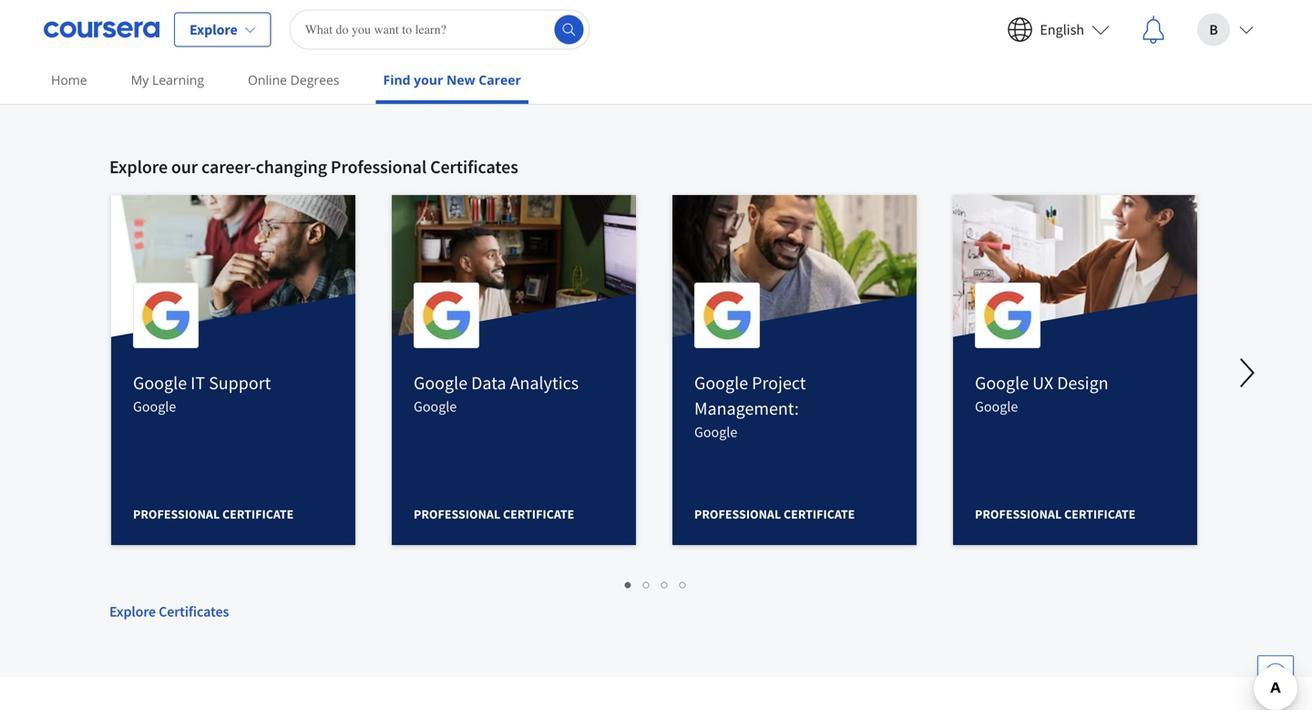 Task type: vqa. For each thing, say whether or not it's contained in the screenshot.
Certificates to the top
yes



Task type: locate. For each thing, give the bounding box(es) containing it.
home link
[[44, 59, 94, 100]]

changing
[[256, 155, 327, 178]]

explore
[[190, 21, 238, 39], [109, 155, 168, 178], [109, 602, 156, 621]]

google down google ux design link
[[975, 397, 1018, 415]]

certificates
[[430, 155, 518, 178], [159, 602, 229, 621]]

certificate
[[222, 506, 294, 522], [503, 506, 575, 522], [784, 506, 855, 522], [1065, 506, 1136, 522]]

google data analytics link
[[414, 371, 579, 394]]

professional certificate for design
[[975, 506, 1136, 522]]

1 certificate from the left
[[222, 506, 294, 522]]

0 horizontal spatial certificates
[[159, 602, 229, 621]]

career
[[479, 71, 521, 88]]

1 professional certificate from the left
[[133, 506, 294, 522]]

1 button
[[620, 573, 638, 594]]

coursera image
[[44, 15, 160, 44]]

1 vertical spatial explore
[[109, 155, 168, 178]]

google left it
[[133, 371, 187, 394]]

4 professional certificate from the left
[[975, 506, 1136, 522]]

online degrees link
[[241, 59, 347, 100]]

professional
[[331, 155, 427, 178], [133, 506, 220, 522], [414, 506, 501, 522], [695, 506, 781, 522], [975, 506, 1062, 522]]

None search field
[[290, 10, 590, 50]]

professional for google project management:
[[695, 506, 781, 522]]

list inside career academy - gateway certificates carousel element
[[109, 573, 1203, 594]]

next slide image
[[1226, 351, 1270, 394]]

career-
[[201, 155, 256, 178]]

3 certificate from the left
[[784, 506, 855, 522]]

explore certificates link
[[109, 555, 1203, 622]]

google it support google
[[133, 371, 271, 415]]

b button
[[1183, 0, 1269, 59]]

4
[[680, 575, 687, 592]]

google project management: google
[[695, 371, 806, 441]]

data
[[471, 371, 506, 394]]

1 horizontal spatial certificates
[[430, 155, 518, 178]]

2 certificate from the left
[[503, 506, 575, 522]]

support
[[209, 371, 271, 394]]

3
[[662, 575, 669, 592]]

our
[[171, 155, 198, 178]]

google ux design link
[[975, 371, 1109, 394]]

3 professional certificate from the left
[[695, 506, 855, 522]]

google project management: link
[[695, 371, 806, 420]]

list
[[109, 573, 1203, 594]]

1
[[625, 575, 633, 592]]

0 vertical spatial explore
[[190, 21, 238, 39]]

explore inside dropdown button
[[190, 21, 238, 39]]

english button
[[993, 0, 1125, 59]]

career academy - gateway certificates carousel element
[[100, 99, 1313, 687]]

professional certificate
[[133, 506, 294, 522], [414, 506, 575, 522], [695, 506, 855, 522], [975, 506, 1136, 522]]

4 certificate from the left
[[1065, 506, 1136, 522]]

2 vertical spatial explore
[[109, 602, 156, 621]]

list containing 1
[[109, 573, 1203, 594]]

2 professional certificate from the left
[[414, 506, 575, 522]]

0 vertical spatial certificates
[[430, 155, 518, 178]]

4 button
[[675, 573, 693, 594]]

google it support link
[[133, 371, 271, 394]]

new
[[447, 71, 475, 88]]

google
[[133, 371, 187, 394], [414, 371, 468, 394], [695, 371, 748, 394], [975, 371, 1029, 394], [133, 397, 176, 415], [414, 397, 457, 415], [975, 397, 1018, 415], [695, 423, 738, 441]]

2 button
[[638, 573, 656, 594]]

management:
[[695, 397, 799, 420]]

google left ux at the bottom right
[[975, 371, 1029, 394]]

certificate for analytics
[[503, 506, 575, 522]]

professional for google data analytics
[[414, 506, 501, 522]]



Task type: describe. For each thing, give the bounding box(es) containing it.
google down management:
[[695, 423, 738, 441]]

online degrees
[[248, 71, 340, 88]]

b
[[1210, 21, 1218, 39]]

professional for google ux design
[[975, 506, 1062, 522]]

google down google data analytics link
[[414, 397, 457, 415]]

help center image
[[1265, 663, 1287, 685]]

your
[[414, 71, 443, 88]]

professional certificate for analytics
[[414, 506, 575, 522]]

my learning
[[131, 71, 204, 88]]

explore for explore
[[190, 21, 238, 39]]

find
[[383, 71, 411, 88]]

home
[[51, 71, 87, 88]]

What do you want to learn? text field
[[290, 10, 590, 50]]

degrees
[[290, 71, 340, 88]]

professional certificate for support
[[133, 506, 294, 522]]

explore certificates
[[109, 602, 229, 621]]

google ux design google
[[975, 371, 1109, 415]]

explore button
[[174, 12, 271, 47]]

certificate for management:
[[784, 506, 855, 522]]

certificate for support
[[222, 506, 294, 522]]

1 vertical spatial certificates
[[159, 602, 229, 621]]

google up management:
[[695, 371, 748, 394]]

explore for explore certificates
[[109, 602, 156, 621]]

explore for explore our career-changing professional certificates
[[109, 155, 168, 178]]

google down google it support link
[[133, 397, 176, 415]]

my learning link
[[124, 59, 211, 100]]

find your new career link
[[376, 59, 529, 104]]

my
[[131, 71, 149, 88]]

design
[[1057, 371, 1109, 394]]

ux
[[1033, 371, 1054, 394]]

find your new career
[[383, 71, 521, 88]]

it
[[191, 371, 205, 394]]

explore our career-changing professional certificates
[[109, 155, 518, 178]]

professional certificate for management:
[[695, 506, 855, 522]]

google data analytics google
[[414, 371, 579, 415]]

google left the data
[[414, 371, 468, 394]]

analytics
[[510, 371, 579, 394]]

certificate for design
[[1065, 506, 1136, 522]]

english
[[1040, 21, 1085, 39]]

professional for google it support
[[133, 506, 220, 522]]

learning
[[152, 71, 204, 88]]

3 button
[[656, 573, 675, 594]]

2
[[644, 575, 651, 592]]

project
[[752, 371, 806, 394]]

online
[[248, 71, 287, 88]]



